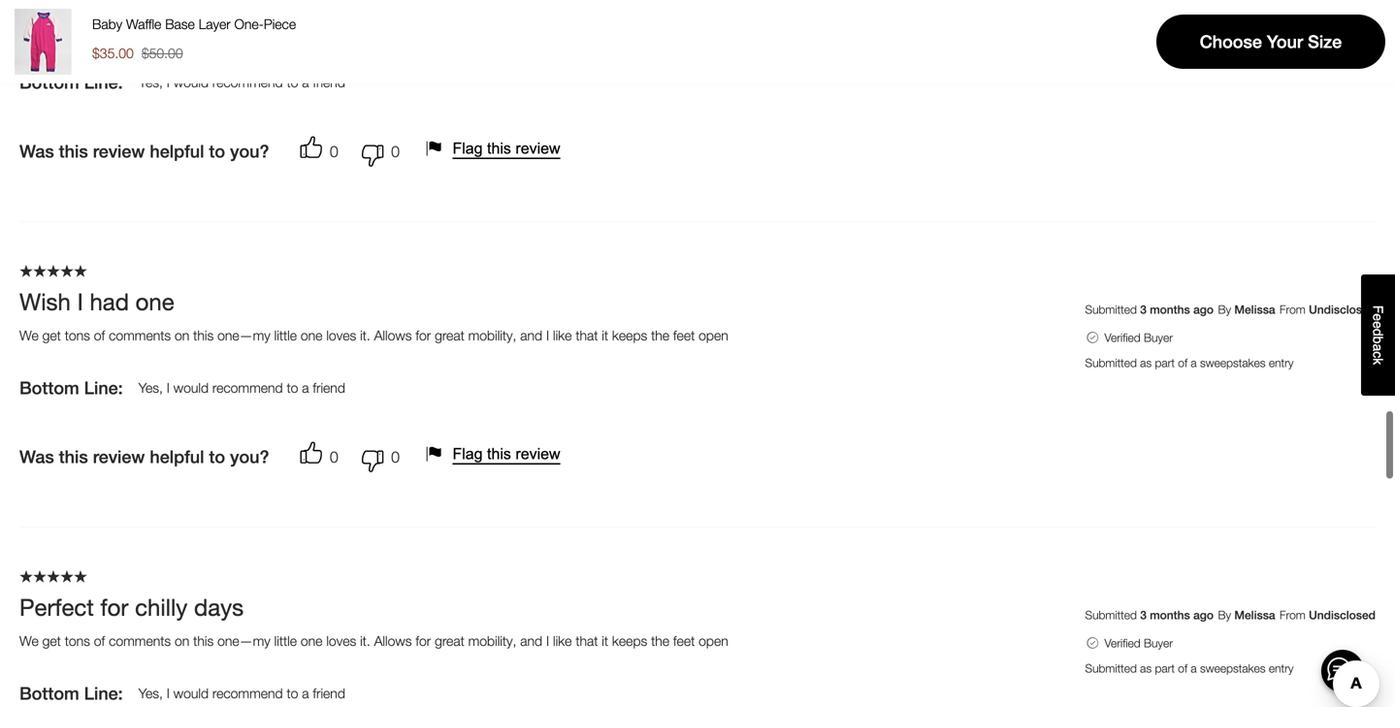 Task type: vqa. For each thing, say whether or not it's contained in the screenshot.
bottommost get
yes



Task type: locate. For each thing, give the bounding box(es) containing it.
1 vertical spatial one
[[301, 328, 323, 344]]

0 vertical spatial great
[[435, 328, 465, 344]]

line: for for
[[84, 684, 123, 704]]

0 vertical spatial line:
[[84, 72, 123, 93]]

0 vertical spatial part
[[1176, 51, 1196, 64]]

0 vertical spatial 3
[[1140, 303, 1147, 316]]

little
[[274, 328, 297, 344], [274, 633, 297, 649]]

comments for had
[[109, 328, 171, 344]]

2 like from the top
[[553, 633, 572, 649]]

0 vertical spatial you?
[[230, 141, 269, 162]]

1 vertical spatial flag this review
[[453, 445, 560, 463]]

flag this review
[[453, 140, 560, 157], [453, 445, 560, 463]]

entry for this bodysuit looked sooo cute on my baby i want to get more in different colors and patterns
[[1290, 51, 1315, 64]]

size
[[1308, 32, 1342, 52]]

1 vertical spatial was
[[19, 447, 54, 467]]

flag this review button
[[423, 137, 568, 160], [423, 442, 568, 466]]

1 vertical spatial sweepstakes
[[1200, 356, 1266, 370]]

0 vertical spatial for
[[416, 328, 431, 344]]

one-
[[234, 16, 264, 32]]

2 melissa from the top
[[1235, 609, 1276, 622]]

bottom down this
[[19, 72, 79, 93]]

f e e d b a c k
[[1371, 305, 1386, 365]]

comments down the had
[[109, 328, 171, 344]]

of for this bodysuit looked sooo cute on my baby i want to get more in different colors and patterns
[[1199, 51, 1209, 64]]

0 vertical spatial the
[[651, 328, 670, 344]]

2 from from the top
[[1280, 609, 1306, 622]]

entry for perfect for chilly days
[[1269, 662, 1294, 676]]

1 vertical spatial was this review helpful to you?
[[19, 447, 269, 467]]

1 undisclosed from the top
[[1309, 303, 1376, 316]]

1 melissa from the top
[[1235, 303, 1276, 316]]

2 recommend from the top
[[212, 380, 283, 396]]

yes, for chilly
[[138, 686, 163, 702]]

line: down $35.00
[[84, 72, 123, 93]]

2 you? from the top
[[230, 447, 269, 467]]

verified buyer
[[1126, 25, 1194, 39], [1105, 331, 1173, 345], [1105, 637, 1173, 650]]

0 vertical spatial one
[[135, 288, 174, 316]]

1 vertical spatial on
[[175, 328, 189, 344]]

3 friend from the top
[[313, 686, 345, 702]]

on
[[206, 22, 221, 38], [175, 328, 189, 344], [175, 633, 189, 649]]

open
[[699, 328, 728, 344], [699, 633, 728, 649]]

2 friend from the top
[[313, 380, 345, 396]]

we for perfect for chilly days
[[19, 633, 39, 649]]

days
[[194, 594, 244, 621]]

sweepstakes for wish i had one
[[1200, 356, 1266, 370]]

1 vertical spatial get
[[42, 328, 61, 344]]

the
[[651, 328, 670, 344], [651, 633, 670, 649]]

1 vertical spatial for
[[100, 594, 128, 621]]

1 months from the top
[[1150, 303, 1190, 316]]

was
[[19, 141, 54, 162], [19, 447, 54, 467]]

0 vertical spatial yes, i would recommend to a friend
[[138, 74, 345, 90]]

3 line: from the top
[[84, 684, 123, 704]]

2 keeps from the top
[[612, 633, 647, 649]]

from for wish i had one
[[1280, 303, 1306, 316]]

1 we get tons of comments on this one—my little one loves it. allows for great mobility, and i like that it keeps the feet open from the top
[[19, 328, 728, 344]]

2 bottom from the top
[[19, 378, 79, 398]]

2 ago from the top
[[1194, 609, 1214, 622]]

2 little from the top
[[274, 633, 297, 649]]

great
[[435, 328, 465, 344], [435, 633, 465, 649]]

that
[[576, 328, 598, 344], [576, 633, 598, 649]]

1 helpful from the top
[[150, 141, 204, 162]]

by for wish i had one
[[1218, 303, 1231, 316]]

tons for perfect
[[65, 633, 90, 649]]

as
[[1161, 51, 1173, 64], [1140, 356, 1152, 370], [1140, 662, 1152, 676]]

1 the from the top
[[651, 328, 670, 344]]

0 vertical spatial little
[[274, 328, 297, 344]]

on for days
[[175, 633, 189, 649]]

i
[[279, 22, 281, 38]]

1 feet from the top
[[673, 328, 695, 344]]

2 vertical spatial line:
[[84, 684, 123, 704]]

bottom line: down 'perfect'
[[19, 684, 123, 704]]

e up b
[[1371, 321, 1386, 329]]

loves for wish i had one
[[326, 328, 356, 344]]

it. for days
[[360, 633, 370, 649]]

a
[[1212, 51, 1218, 64], [302, 74, 309, 90], [1371, 344, 1386, 352], [1191, 356, 1197, 370], [302, 380, 309, 396], [1191, 662, 1197, 676], [302, 686, 309, 702]]

melissa for days
[[1235, 609, 1276, 622]]

1 ago from the top
[[1194, 303, 1214, 316]]

1 vertical spatial and
[[520, 328, 542, 344]]

feet
[[673, 328, 695, 344], [673, 633, 695, 649]]

baby waffle base layer one-piece
[[92, 16, 296, 32]]

1 loves from the top
[[326, 328, 356, 344]]

1 vertical spatial bottom
[[19, 378, 79, 398]]

1 vertical spatial as
[[1140, 356, 1152, 370]]

0 vertical spatial sweepstakes
[[1221, 51, 1287, 64]]

looked
[[101, 22, 140, 38]]

choose your size button
[[1157, 15, 1386, 69]]

0 vertical spatial months
[[1150, 303, 1190, 316]]

get down the wish
[[42, 328, 61, 344]]

open for wish i had one
[[699, 328, 728, 344]]

0 vertical spatial one—my
[[217, 328, 270, 344]]

1 flag this review from the top
[[453, 140, 560, 157]]

1 vertical spatial little
[[274, 633, 297, 649]]

friend
[[313, 74, 345, 90], [313, 380, 345, 396], [313, 686, 345, 702]]

2 flag this review from the top
[[453, 445, 560, 463]]

1 by from the top
[[1218, 303, 1231, 316]]

e up d
[[1371, 314, 1386, 321]]

sweepstakes
[[1221, 51, 1287, 64], [1200, 356, 1266, 370], [1200, 662, 1266, 676]]

2 vertical spatial and
[[520, 633, 542, 649]]

helpful
[[150, 141, 204, 162], [150, 447, 204, 467]]

submitted as part of a sweepstakes entry for wish i had one
[[1085, 356, 1294, 370]]

of for perfect for chilly days
[[1178, 662, 1188, 676]]

1 vertical spatial submitted as part of a sweepstakes entry
[[1085, 356, 1294, 370]]

months for days
[[1150, 609, 1190, 622]]

1 vertical spatial ago
[[1194, 609, 1214, 622]]

that for perfect for chilly days
[[576, 633, 598, 649]]

line: down the had
[[84, 378, 123, 398]]

this
[[487, 140, 511, 157], [59, 141, 88, 162], [193, 328, 214, 344], [487, 445, 511, 463], [59, 447, 88, 467], [193, 633, 214, 649]]

1 allows from the top
[[374, 328, 412, 344]]

3 for days
[[1140, 609, 1147, 622]]

1 vertical spatial recommend
[[212, 380, 283, 396]]

1 would from the top
[[173, 74, 209, 90]]

great for wish i had one
[[435, 328, 465, 344]]

1 flag from the top
[[453, 140, 483, 157]]

1 vertical spatial by
[[1218, 609, 1231, 622]]

1 vertical spatial like
[[553, 633, 572, 649]]

2 mobility, from the top
[[468, 633, 517, 649]]

2 undisclosed from the top
[[1309, 609, 1376, 622]]

1 mobility, from the top
[[468, 328, 517, 344]]

1 vertical spatial you?
[[230, 447, 269, 467]]

f e e d b a c k button
[[1361, 275, 1395, 396]]

1 vertical spatial keeps
[[612, 633, 647, 649]]

2 it from the top
[[602, 633, 608, 649]]

2 vertical spatial submitted as part of a sweepstakes entry
[[1085, 662, 1294, 676]]

e
[[1371, 314, 1386, 321], [1371, 321, 1386, 329]]

undisclosed for one
[[1309, 303, 1376, 316]]

months
[[1150, 303, 1190, 316], [1150, 609, 1190, 622]]

2 flag from the top
[[453, 445, 483, 463]]

1 comments from the top
[[109, 328, 171, 344]]

1 one—my from the top
[[217, 328, 270, 344]]

the for days
[[651, 633, 670, 649]]

1 friend from the top
[[313, 74, 345, 90]]

b
[[1371, 336, 1386, 344]]

2 vertical spatial for
[[416, 633, 431, 649]]

a inside button
[[1371, 344, 1386, 352]]

comments
[[109, 328, 171, 344], [109, 633, 171, 649]]

0 vertical spatial flag this review button
[[423, 137, 568, 160]]

2 tons from the top
[[65, 633, 90, 649]]

tons
[[65, 328, 90, 344], [65, 633, 90, 649]]

2 we from the top
[[19, 633, 39, 649]]

and
[[492, 22, 514, 38], [520, 328, 542, 344], [520, 633, 542, 649]]

1 little from the top
[[274, 328, 297, 344]]

2 by from the top
[[1218, 609, 1231, 622]]

to
[[317, 22, 329, 38], [287, 74, 298, 90], [209, 141, 225, 162], [287, 380, 298, 396], [209, 447, 225, 467], [287, 686, 298, 702]]

1 submitted 3 months ago by melissa from undisclosed from the top
[[1085, 303, 1376, 316]]

want
[[285, 22, 313, 38]]

0 vertical spatial get
[[332, 22, 351, 38]]

we down 'perfect'
[[19, 633, 39, 649]]

0 vertical spatial bottom line:
[[19, 72, 123, 93]]

1 bottom line: from the top
[[19, 72, 123, 93]]

2 that from the top
[[576, 633, 598, 649]]

one
[[135, 288, 174, 316], [301, 328, 323, 344], [301, 633, 323, 649]]

1 line: from the top
[[84, 72, 123, 93]]

1 vertical spatial verified
[[1105, 331, 1141, 345]]

bottom line: for wish
[[19, 378, 123, 398]]

0 vertical spatial recommend
[[212, 74, 283, 90]]

1 vertical spatial feet
[[673, 633, 695, 649]]

from
[[1280, 303, 1306, 316], [1280, 609, 1306, 622]]

0 vertical spatial from
[[1280, 303, 1306, 316]]

0 vertical spatial mobility,
[[468, 328, 517, 344]]

0 vertical spatial verified
[[1126, 25, 1162, 39]]

0 vertical spatial flag
[[453, 140, 483, 157]]

1 vertical spatial great
[[435, 633, 465, 649]]

1 vertical spatial flag this review button
[[423, 442, 568, 466]]

2 comments from the top
[[109, 633, 171, 649]]

2 vertical spatial friend
[[313, 686, 345, 702]]

flag
[[453, 140, 483, 157], [453, 445, 483, 463]]

2 we get tons of comments on this one—my little one loves it. allows for great mobility, and i like that it keeps the feet open from the top
[[19, 633, 728, 649]]

0 vertical spatial entry
[[1290, 51, 1315, 64]]

verified buyer for days
[[1105, 637, 1173, 650]]

we get tons of comments on this one—my little one loves it. allows for great mobility, and i like that it keeps the feet open
[[19, 328, 728, 344], [19, 633, 728, 649]]

buyer for perfect for chilly days
[[1144, 637, 1173, 650]]

0 vertical spatial by
[[1218, 303, 1231, 316]]

part
[[1176, 51, 1196, 64], [1155, 356, 1175, 370], [1155, 662, 1175, 676]]

submitted as part of a sweepstakes entry
[[1106, 51, 1315, 64], [1085, 356, 1294, 370], [1085, 662, 1294, 676]]

2 line: from the top
[[84, 378, 123, 398]]

1 vertical spatial part
[[1155, 356, 1175, 370]]

3 yes, i would recommend to a friend from the top
[[138, 686, 345, 702]]

1 vertical spatial from
[[1280, 609, 1306, 622]]

0 vertical spatial tons
[[65, 328, 90, 344]]

bottom down 'perfect'
[[19, 684, 79, 704]]

1 vertical spatial 3
[[1140, 609, 1147, 622]]

patterns
[[518, 22, 566, 38]]

0 vertical spatial comments
[[109, 328, 171, 344]]

0
[[330, 142, 338, 161], [391, 142, 400, 161], [330, 448, 338, 466], [391, 448, 400, 466]]

1 yes, from the top
[[138, 74, 163, 90]]

1 vertical spatial helpful
[[150, 447, 204, 467]]

0 vertical spatial bottom
[[19, 72, 79, 93]]

it.
[[360, 328, 370, 344], [360, 633, 370, 649]]

different
[[402, 22, 449, 38]]

0 vertical spatial keeps
[[612, 328, 647, 344]]

verified for days
[[1105, 637, 1141, 650]]

submitted
[[1106, 51, 1158, 64], [1085, 303, 1137, 316], [1085, 356, 1137, 370], [1085, 609, 1137, 622], [1085, 662, 1137, 676]]

d
[[1371, 329, 1386, 336]]

like
[[553, 328, 572, 344], [553, 633, 572, 649]]

undisclosed
[[1309, 303, 1376, 316], [1309, 609, 1376, 622]]

verified
[[1126, 25, 1162, 39], [1105, 331, 1141, 345], [1105, 637, 1141, 650]]

0 vertical spatial friend
[[313, 74, 345, 90]]

3 bottom from the top
[[19, 684, 79, 704]]

1 vertical spatial friend
[[313, 380, 345, 396]]

get left more
[[332, 22, 351, 38]]

1 vertical spatial tons
[[65, 633, 90, 649]]

2 submitted 3 months ago by melissa from undisclosed from the top
[[1085, 609, 1376, 622]]

0 vertical spatial like
[[553, 328, 572, 344]]

friend for wish i had one
[[313, 380, 345, 396]]

bottom line:
[[19, 72, 123, 93], [19, 378, 123, 398], [19, 684, 123, 704]]

choose
[[1200, 32, 1262, 52]]

3 yes, from the top
[[138, 686, 163, 702]]

of
[[1199, 51, 1209, 64], [94, 328, 105, 344], [1178, 356, 1188, 370], [94, 633, 105, 649], [1178, 662, 1188, 676]]

3 bottom line: from the top
[[19, 684, 123, 704]]

1 you? from the top
[[230, 141, 269, 162]]

your
[[1267, 32, 1303, 52]]

0 vertical spatial we
[[19, 328, 39, 344]]

one—my
[[217, 328, 270, 344], [217, 633, 270, 649]]

2 yes, i would recommend to a friend from the top
[[138, 380, 345, 396]]

that for wish i had one
[[576, 328, 598, 344]]

get down 'perfect'
[[42, 633, 61, 649]]

0 vertical spatial it.
[[360, 328, 370, 344]]

wish i had one
[[19, 288, 174, 316]]

2 vertical spatial entry
[[1269, 662, 1294, 676]]

1 vertical spatial yes, i would recommend to a friend
[[138, 380, 345, 396]]

you?
[[230, 141, 269, 162], [230, 447, 269, 467]]

1 it from the top
[[602, 328, 608, 344]]

loves
[[326, 328, 356, 344], [326, 633, 356, 649]]

keeps for days
[[612, 633, 647, 649]]

recommend for wish i had one
[[212, 380, 283, 396]]

1 vertical spatial line:
[[84, 378, 123, 398]]

2 loves from the top
[[326, 633, 356, 649]]

was this review helpful to you?
[[19, 141, 269, 162], [19, 447, 269, 467]]

0 vertical spatial helpful
[[150, 141, 204, 162]]

1 vertical spatial it
[[602, 633, 608, 649]]

get
[[332, 22, 351, 38], [42, 328, 61, 344], [42, 633, 61, 649]]

bottom line: down $35.00
[[19, 72, 123, 93]]

2 vertical spatial bottom
[[19, 684, 79, 704]]

line: down perfect for chilly days
[[84, 684, 123, 704]]

we
[[19, 328, 39, 344], [19, 633, 39, 649]]

2 months from the top
[[1150, 609, 1190, 622]]

0 vertical spatial submitted as part of a sweepstakes entry
[[1106, 51, 1315, 64]]

colors
[[452, 22, 488, 38]]

1 vertical spatial months
[[1150, 609, 1190, 622]]

i
[[167, 74, 170, 90], [77, 288, 83, 316], [546, 328, 549, 344], [167, 380, 170, 396], [546, 633, 549, 649], [167, 686, 170, 702]]

2 the from the top
[[651, 633, 670, 649]]

yes, i would recommend to a friend
[[138, 74, 345, 90], [138, 380, 345, 396], [138, 686, 345, 702]]

mobility,
[[468, 328, 517, 344], [468, 633, 517, 649]]

2 would from the top
[[173, 380, 209, 396]]

sooo
[[144, 22, 173, 38]]

1 keeps from the top
[[612, 328, 647, 344]]

of for wish i had one
[[1178, 356, 1188, 370]]

review
[[516, 140, 560, 157], [93, 141, 145, 162], [516, 445, 560, 463], [93, 447, 145, 467]]

1 vertical spatial one—my
[[217, 633, 270, 649]]

feet for perfect for chilly days
[[673, 633, 695, 649]]

for
[[416, 328, 431, 344], [100, 594, 128, 621], [416, 633, 431, 649]]

little for wish i had one
[[274, 328, 297, 344]]

1 vertical spatial open
[[699, 633, 728, 649]]

we for wish i had one
[[19, 328, 39, 344]]

0 vertical spatial we get tons of comments on this one—my little one loves it. allows for great mobility, and i like that it keeps the feet open
[[19, 328, 728, 344]]

tons down wish i had one
[[65, 328, 90, 344]]

1 it. from the top
[[360, 328, 370, 344]]

1 vertical spatial undisclosed
[[1309, 609, 1376, 622]]

1 vertical spatial loves
[[326, 633, 356, 649]]

3 would from the top
[[173, 686, 209, 702]]

on for one
[[175, 328, 189, 344]]

for for days
[[416, 633, 431, 649]]

melissa for one
[[1235, 303, 1276, 316]]

1 vertical spatial it.
[[360, 633, 370, 649]]

1 like from the top
[[553, 328, 572, 344]]

submitted 3 months ago by melissa from undisclosed for days
[[1085, 609, 1376, 622]]

1 3 from the top
[[1140, 303, 1147, 316]]

2 it. from the top
[[360, 633, 370, 649]]

0 button
[[300, 132, 346, 171], [346, 132, 408, 171], [300, 438, 346, 477], [346, 438, 408, 477]]

0 vertical spatial undisclosed
[[1309, 303, 1376, 316]]

keeps for one
[[612, 328, 647, 344]]

1 vertical spatial the
[[651, 633, 670, 649]]

submitted 3 months ago by melissa from undisclosed
[[1085, 303, 1376, 316], [1085, 609, 1376, 622]]

1 we from the top
[[19, 328, 39, 344]]

2 feet from the top
[[673, 633, 695, 649]]

1 vertical spatial comments
[[109, 633, 171, 649]]

2 yes, from the top
[[138, 380, 163, 396]]

one—my for one
[[217, 328, 270, 344]]

baby
[[246, 22, 275, 38]]

3 recommend from the top
[[212, 686, 283, 702]]

would
[[173, 74, 209, 90], [173, 380, 209, 396], [173, 686, 209, 702]]

1 tons from the top
[[65, 328, 90, 344]]

1 was from the top
[[19, 141, 54, 162]]

the for one
[[651, 328, 670, 344]]

2 3 from the top
[[1140, 609, 1147, 622]]

2 allows from the top
[[374, 633, 412, 649]]

recommend for perfect for chilly days
[[212, 686, 283, 702]]

keeps
[[612, 328, 647, 344], [612, 633, 647, 649]]

sweepstakes for this bodysuit looked sooo cute on my baby i want to get more in different colors and patterns
[[1221, 51, 1287, 64]]

2 great from the top
[[435, 633, 465, 649]]

1 vertical spatial flag
[[453, 445, 483, 463]]

choose your size
[[1200, 32, 1342, 52]]

0 vertical spatial flag this review
[[453, 140, 560, 157]]

1 vertical spatial mobility,
[[468, 633, 517, 649]]

bottom line: down wish i had one
[[19, 378, 123, 398]]

yes,
[[138, 74, 163, 90], [138, 380, 163, 396], [138, 686, 163, 702]]

0 vertical spatial loves
[[326, 328, 356, 344]]

1 vertical spatial would
[[173, 380, 209, 396]]

2 vertical spatial on
[[175, 633, 189, 649]]

2 open from the top
[[699, 633, 728, 649]]

2 vertical spatial part
[[1155, 662, 1175, 676]]

tons down 'perfect'
[[65, 633, 90, 649]]

buyer
[[1165, 25, 1194, 39], [1144, 331, 1173, 345], [1144, 637, 1173, 650]]

would for one
[[173, 380, 209, 396]]

bottom down the wish
[[19, 378, 79, 398]]

waffle
[[126, 16, 161, 32]]

2 vertical spatial verified
[[1105, 637, 1141, 650]]

recommend
[[212, 74, 283, 90], [212, 380, 283, 396], [212, 686, 283, 702]]

2 vertical spatial sweepstakes
[[1200, 662, 1266, 676]]

f
[[1371, 305, 1386, 314]]

bottom
[[19, 72, 79, 93], [19, 378, 79, 398], [19, 684, 79, 704]]

2 bottom line: from the top
[[19, 378, 123, 398]]

by
[[1218, 303, 1231, 316], [1218, 609, 1231, 622]]

1 from from the top
[[1280, 303, 1306, 316]]

2 vertical spatial recommend
[[212, 686, 283, 702]]

entry
[[1290, 51, 1315, 64], [1269, 356, 1294, 370], [1269, 662, 1294, 676]]

3
[[1140, 303, 1147, 316], [1140, 609, 1147, 622]]

1 great from the top
[[435, 328, 465, 344]]

melissa
[[1235, 303, 1276, 316], [1235, 609, 1276, 622]]

comments down perfect for chilly days
[[109, 633, 171, 649]]

1 that from the top
[[576, 328, 598, 344]]

1 vertical spatial buyer
[[1144, 331, 1173, 345]]

we down the wish
[[19, 328, 39, 344]]

0 vertical spatial ago
[[1194, 303, 1214, 316]]

1 bottom from the top
[[19, 72, 79, 93]]

yes, i would recommend to a friend for one
[[138, 380, 345, 396]]

little for perfect for chilly days
[[274, 633, 297, 649]]

1 open from the top
[[699, 328, 728, 344]]

and for perfect for chilly days
[[520, 633, 542, 649]]

perfect
[[19, 594, 94, 621]]

in
[[389, 22, 398, 38]]

1 vertical spatial submitted 3 months ago by melissa from undisclosed
[[1085, 609, 1376, 622]]

2 vertical spatial get
[[42, 633, 61, 649]]

submitted as part of a sweepstakes entry for perfect for chilly days
[[1085, 662, 1294, 676]]

ago
[[1194, 303, 1214, 316], [1194, 609, 1214, 622]]

0 vertical spatial as
[[1161, 51, 1173, 64]]

https://images.thenorthface.com/is/image/thenorthface/nf0a7wwk_wug_hero?$color swatch$ image
[[10, 9, 76, 75]]

2 one—my from the top
[[217, 633, 270, 649]]

1 vertical spatial we
[[19, 633, 39, 649]]



Task type: describe. For each thing, give the bounding box(es) containing it.
by for perfect for chilly days
[[1218, 609, 1231, 622]]

part for this bodysuit looked sooo cute on my baby i want to get more in different colors and patterns
[[1176, 51, 1196, 64]]

friend for perfect for chilly days
[[313, 686, 345, 702]]

1 e from the top
[[1371, 314, 1386, 321]]

as for wish i had one
[[1140, 356, 1152, 370]]

we get tons of comments on this one—my little one loves it. allows for great mobility, and i like that it keeps the feet open for wish i had one
[[19, 328, 728, 344]]

we get tons of comments on this one—my little one loves it. allows for great mobility, and i like that it keeps the feet open for perfect for chilly days
[[19, 633, 728, 649]]

3 for one
[[1140, 303, 1147, 316]]

part for wish i had one
[[1155, 356, 1175, 370]]

one for one
[[301, 328, 323, 344]]

chilly
[[135, 594, 188, 621]]

open for perfect for chilly days
[[699, 633, 728, 649]]

c
[[1371, 352, 1386, 358]]

mobility, for perfect for chilly days
[[468, 633, 517, 649]]

sweepstakes for perfect for chilly days
[[1200, 662, 1266, 676]]

layer
[[199, 16, 231, 32]]

submitted 3 months ago by melissa from undisclosed for one
[[1085, 303, 1376, 316]]

one—my for days
[[217, 633, 270, 649]]

entry for wish i had one
[[1269, 356, 1294, 370]]

as for perfect for chilly days
[[1140, 662, 1152, 676]]

verified buyer for one
[[1105, 331, 1173, 345]]

0 vertical spatial on
[[206, 22, 221, 38]]

base
[[165, 16, 195, 32]]

loves for perfect for chilly days
[[326, 633, 356, 649]]

ago for perfect for chilly days
[[1194, 609, 1214, 622]]

2 was from the top
[[19, 447, 54, 467]]

it for one
[[602, 328, 608, 344]]

bottom for perfect
[[19, 684, 79, 704]]

cute
[[177, 22, 202, 38]]

perfect for chilly days
[[19, 594, 244, 621]]

0 vertical spatial buyer
[[1165, 25, 1194, 39]]

bodysuit
[[47, 22, 97, 38]]

more
[[355, 22, 385, 38]]

verified for one
[[1105, 331, 1141, 345]]

would for days
[[173, 686, 209, 702]]

part for perfect for chilly days
[[1155, 662, 1175, 676]]

bottom line: for perfect
[[19, 684, 123, 704]]

$35.00
[[92, 45, 134, 61]]

1 yes, i would recommend to a friend from the top
[[138, 74, 345, 90]]

get for perfect for chilly days
[[42, 633, 61, 649]]

one for days
[[301, 633, 323, 649]]

like for wish i had one
[[553, 328, 572, 344]]

piece
[[264, 16, 296, 32]]

great for perfect for chilly days
[[435, 633, 465, 649]]

tons for wish
[[65, 328, 90, 344]]

comments for chilly
[[109, 633, 171, 649]]

submitted for this bodysuit looked sooo cute on my baby i want to get more in different colors and patterns
[[1106, 51, 1158, 64]]

wish
[[19, 288, 71, 316]]

1 flag this review button from the top
[[423, 137, 568, 160]]

buyer for wish i had one
[[1144, 331, 1173, 345]]

yes, i would recommend to a friend for days
[[138, 686, 345, 702]]

like for perfect for chilly days
[[553, 633, 572, 649]]

baby
[[92, 16, 122, 32]]

months for one
[[1150, 303, 1190, 316]]

my
[[224, 22, 242, 38]]

had
[[90, 288, 129, 316]]

submitted for wish i had one
[[1085, 356, 1137, 370]]

0 vertical spatial verified buyer
[[1126, 25, 1194, 39]]

2 was this review helpful to you? from the top
[[19, 447, 269, 467]]

for for one
[[416, 328, 431, 344]]

allows for wish i had one
[[374, 328, 412, 344]]

bottom for wish
[[19, 378, 79, 398]]

0 vertical spatial and
[[492, 22, 514, 38]]

line: for i
[[84, 378, 123, 398]]

this bodysuit looked sooo cute on my baby i want to get more in different colors and patterns
[[19, 22, 566, 38]]

1 recommend from the top
[[212, 74, 283, 90]]

this
[[19, 22, 43, 38]]

it for days
[[602, 633, 608, 649]]

and for wish i had one
[[520, 328, 542, 344]]

as for this bodysuit looked sooo cute on my baby i want to get more in different colors and patterns
[[1161, 51, 1173, 64]]

submitted for perfect for chilly days
[[1085, 662, 1137, 676]]

get for wish i had one
[[42, 328, 61, 344]]

k
[[1371, 358, 1386, 365]]

1 was this review helpful to you? from the top
[[19, 141, 269, 162]]

it. for one
[[360, 328, 370, 344]]

feet for wish i had one
[[673, 328, 695, 344]]

submitted as part of a sweepstakes entry for this bodysuit looked sooo cute on my baby i want to get more in different colors and patterns
[[1106, 51, 1315, 64]]

$50.00
[[141, 45, 183, 61]]

2 helpful from the top
[[150, 447, 204, 467]]

2 flag this review button from the top
[[423, 442, 568, 466]]

2 e from the top
[[1371, 321, 1386, 329]]

ago for wish i had one
[[1194, 303, 1214, 316]]

allows for perfect for chilly days
[[374, 633, 412, 649]]

mobility, for wish i had one
[[468, 328, 517, 344]]

from for perfect for chilly days
[[1280, 609, 1306, 622]]

yes, for had
[[138, 380, 163, 396]]



